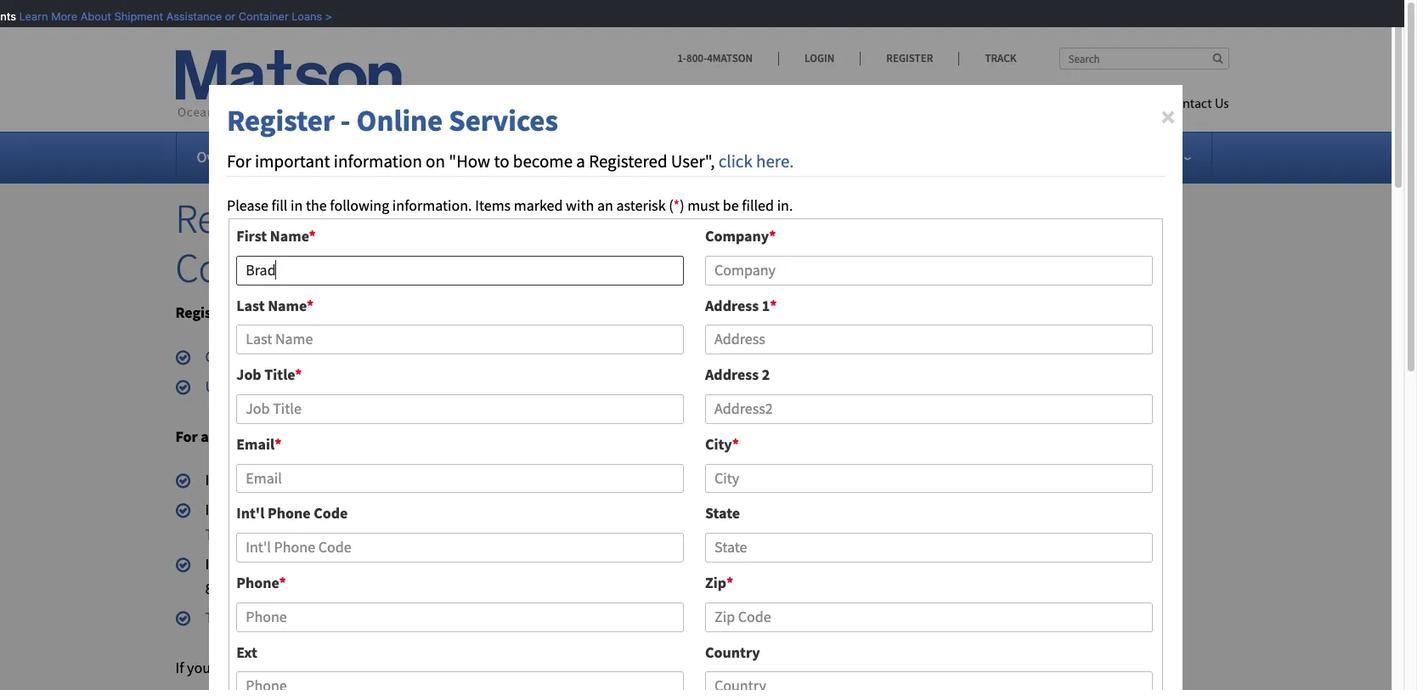 Task type: locate. For each thing, give the bounding box(es) containing it.
become
[[513, 150, 573, 173]]

individual/one- inside individual/one-time shipping household goods: book – please call 1-888-562-8766: estimate track
[[205, 500, 305, 520]]

business
[[365, 347, 420, 366]]

2 vertical spatial shipping
[[337, 554, 393, 574]]

0 horizontal spatial to
[[275, 658, 288, 678]]

0 vertical spatial 1-
[[678, 51, 687, 65]]

1-800-4matson
[[678, 51, 753, 65]]

1 shipping from the top
[[337, 470, 393, 490]]

0 vertical spatial time
[[305, 470, 334, 490]]

for right register
[[342, 658, 360, 678]]

1 horizontal spatial 800-
[[799, 554, 827, 574]]

company
[[706, 226, 769, 246], [176, 242, 335, 293], [205, 347, 267, 366]]

please right book
[[566, 500, 607, 520]]

1-
[[678, 51, 687, 65], [636, 500, 648, 520], [787, 554, 799, 574]]

account
[[382, 658, 433, 678]]

search image
[[1213, 53, 1224, 64]]

1 vertical spatial register
[[227, 102, 335, 140]]

1 vertical spatial address
[[706, 365, 759, 384]]

1 registration from the top
[[176, 193, 372, 244]]

contact us link
[[1143, 89, 1230, 124]]

1 vertical spatial phone
[[236, 573, 279, 592]]

0 vertical spatial on
[[426, 150, 445, 173]]

call down the estimate
[[762, 554, 784, 574]]

0 vertical spatial –
[[556, 500, 563, 520]]

an left account
[[363, 658, 379, 678]]

goods:
[[468, 500, 511, 520]]

1 horizontal spatial or
[[243, 578, 256, 598]]

to right "how
[[494, 150, 510, 173]]

email *
[[236, 434, 282, 454]]

1 vertical spatial 1-
[[636, 500, 648, 520]]

8766: left the estimate
[[703, 500, 738, 520]]

with right account
[[436, 658, 465, 678]]

individual/one- inside individual/one-time shipping other containerized commodities: book/quote – please call 1-800-962- 8766: or
[[205, 554, 305, 574]]

individual/one-
[[205, 470, 305, 490], [205, 500, 305, 520], [205, 554, 305, 574]]

1 vertical spatial name
[[268, 295, 307, 315]]

shipping down individual/one-time shipping automobile:
[[337, 500, 393, 520]]

with for account
[[436, 658, 465, 678]]

0 vertical spatial with
[[566, 195, 594, 215]]

registration
[[176, 193, 372, 244], [176, 303, 258, 322]]

time inside individual/one-time shipping other containerized commodities: book/quote – please call 1-800-962- 8766: or
[[305, 554, 334, 574]]

address for address 1 *
[[706, 295, 759, 315]]

0 vertical spatial or
[[220, 9, 230, 23]]

individual/one- up 'int'l'
[[205, 470, 305, 490]]

ext
[[236, 642, 257, 662]]

888-
[[648, 500, 676, 520]]

shipping down code
[[337, 554, 393, 574]]

the
[[306, 195, 327, 215]]

3 individual/one- from the top
[[205, 554, 305, 574]]

0 horizontal spatial 8766:
[[205, 578, 240, 598]]

matson up needing
[[455, 347, 501, 366]]

2 vertical spatial time
[[305, 554, 334, 574]]

register for register - online services
[[227, 102, 335, 140]]

2 time from the top
[[305, 500, 334, 520]]

in
[[291, 195, 303, 215]]

needing
[[477, 376, 529, 396]]

0 vertical spatial 8766:
[[703, 500, 738, 520]]

registration inside the "registration for matson navigation company"
[[176, 193, 372, 244]]

alaska link
[[579, 147, 631, 167]]

services
[[449, 102, 558, 140]]

time for or
[[305, 554, 334, 574]]

1 vertical spatial time
[[305, 500, 334, 520]]

register up "top menu" 'navigation'
[[887, 51, 934, 65]]

– right book
[[556, 500, 563, 520]]

click left here.
[[719, 150, 753, 173]]

1 horizontal spatial on
[[426, 150, 445, 173]]

– right book/quote
[[707, 554, 714, 574]]

track
[[205, 524, 248, 544], [259, 578, 302, 598]]

call inside individual/one-time shipping household goods: book – please call 1-888-562-8766: estimate track
[[610, 500, 633, 520]]

1 horizontal spatial register
[[887, 51, 934, 65]]

0 horizontal spatial an
[[363, 658, 379, 678]]

information
[[334, 150, 422, 173]]

with right marked at the left of page
[[566, 195, 594, 215]]

time inside individual/one-time shipping household goods: book – please call 1-888-562-8766: estimate track
[[305, 500, 334, 520]]

for up please
[[227, 150, 251, 173]]

learn
[[14, 9, 43, 23]]

1 horizontal spatial click
[[719, 150, 753, 173]]

×
[[1161, 100, 1176, 135]]

for down information at the top
[[380, 193, 425, 244]]

shipping inside individual/one-time shipping other containerized commodities: book/quote – please call 1-800-962- 8766: or
[[337, 554, 393, 574]]

1 vertical spatial to
[[275, 658, 288, 678]]

0 vertical spatial to
[[494, 150, 510, 173]]

with up website
[[423, 347, 452, 366]]

company *
[[706, 226, 776, 246]]

Search search field
[[1060, 48, 1230, 70]]

1 horizontal spatial other
[[396, 554, 430, 574]]

shipping
[[337, 470, 393, 490], [337, 500, 393, 520], [337, 554, 393, 574]]

1 vertical spatial call
[[762, 554, 784, 574]]

shipping inside individual/one-time shipping household goods: book – please call 1-888-562-8766: estimate track
[[337, 500, 393, 520]]

2 shipping from the top
[[337, 500, 393, 520]]

call left 888-
[[610, 500, 633, 520]]

login
[[805, 51, 835, 65]]

0 vertical spatial for
[[227, 150, 251, 173]]

here
[[656, 658, 685, 678]]

1- left 562-
[[636, 500, 648, 520]]

name down in
[[270, 226, 309, 246]]

0 horizontal spatial track
[[205, 524, 248, 544]]

company doing ongoing business with matson link
[[205, 347, 501, 366]]

1- left 962-
[[787, 554, 799, 574]]

for for for important information on "how to become a registered user", click here.
[[227, 150, 251, 173]]

register - online services
[[227, 102, 558, 140]]

1 vertical spatial other
[[396, 554, 430, 574]]

track link down int'l phone code
[[259, 578, 302, 598]]

0 vertical spatial other
[[221, 426, 258, 446]]

individual/one- down email
[[205, 500, 305, 520]]

access
[[601, 376, 642, 396]]

please right logistics,
[[580, 658, 621, 678]]

2 vertical spatial for
[[342, 658, 360, 678]]

0 vertical spatial shipping
[[337, 470, 393, 490]]

individual/one-time shipping other containerized commodities: book/quote – please call 1-800-962- 8766: or
[[205, 554, 854, 598]]

phone *
[[236, 573, 286, 592]]

Last Name text field
[[236, 325, 684, 355]]

company up the last
[[176, 242, 335, 293]]

company up user
[[205, 347, 267, 366]]

individual/one- down 'int'l'
[[205, 554, 305, 574]]

0 horizontal spatial register
[[227, 102, 335, 140]]

* down filled
[[769, 226, 776, 246]]

0 vertical spatial please
[[566, 500, 607, 520]]

track down 'int'l'
[[205, 524, 248, 544]]

following
[[330, 195, 390, 215]]

1-800-4matson link
[[678, 51, 779, 65]]

Address text field
[[706, 325, 1153, 355]]

asterisk
[[617, 195, 666, 215]]

0 horizontal spatial –
[[556, 500, 563, 520]]

name
[[270, 226, 309, 246], [268, 295, 307, 315]]

1 vertical spatial track link
[[259, 578, 302, 598]]

time up code
[[305, 470, 334, 490]]

800- inside individual/one-time shipping other containerized commodities: book/quote – please call 1-800-962- 8766: or
[[799, 554, 827, 574]]

0 vertical spatial registration
[[176, 193, 372, 244]]

or left container
[[220, 9, 230, 23]]

0 vertical spatial an
[[597, 195, 614, 215]]

0 vertical spatial track
[[205, 524, 248, 544]]

other right all
[[221, 426, 258, 446]]

doing
[[270, 347, 306, 366]]

address left 1
[[706, 295, 759, 315]]

other down household
[[396, 554, 430, 574]]

0 horizontal spatial track link
[[205, 524, 248, 544]]

1 vertical spatial 8766:
[[205, 578, 240, 598]]

1 vertical spatial on
[[355, 376, 372, 396]]

1 vertical spatial shipping
[[337, 500, 393, 520]]

blue matson logo with ocean, shipping, truck, rail and logistics written beneath it. image
[[176, 50, 414, 120]]

address left 2 at the right bottom
[[706, 365, 759, 384]]

None search field
[[1060, 48, 1230, 70]]

for up company doing ongoing business with matson at bottom
[[349, 303, 368, 322]]

fill
[[272, 195, 288, 215]]

1 vertical spatial with
[[423, 347, 452, 366]]

matson down "for important information on "how to become a registered user", click here."
[[433, 193, 554, 244]]

login link
[[779, 51, 860, 65]]

0 vertical spatial individual/one-
[[205, 470, 305, 490]]

8766: inside individual/one-time shipping household goods: book – please call 1-888-562-8766: estimate track
[[703, 500, 738, 520]]

2 address from the top
[[706, 365, 759, 384]]

1 vertical spatial please
[[717, 554, 758, 574]]

800-
[[687, 51, 707, 65], [799, 554, 827, 574]]

job title *
[[236, 365, 302, 384]]

track link down 'int'l'
[[205, 524, 248, 544]]

City text field
[[706, 464, 1153, 493]]

on
[[426, 150, 445, 173], [355, 376, 372, 396]]

Address 2 text field
[[706, 394, 1153, 424]]

First Name text field
[[236, 256, 684, 285]]

on for "how
[[426, 150, 445, 173]]

marked
[[514, 195, 563, 215]]

0 vertical spatial track link
[[205, 524, 248, 544]]

1 vertical spatial for
[[349, 303, 368, 322]]

1 time from the top
[[305, 470, 334, 490]]

click left here
[[624, 658, 653, 678]]

ongoing
[[309, 347, 362, 366]]

8766:
[[703, 500, 738, 520], [205, 578, 240, 598]]

562-
[[676, 500, 703, 520]]

1 vertical spatial or
[[243, 578, 256, 598]]

other
[[221, 426, 258, 446], [396, 554, 430, 574]]

Int'l Phone Code text field
[[236, 533, 684, 563]]

address 1 *
[[706, 295, 777, 315]]

applicable
[[275, 303, 345, 322]]

user already registered on matson website needing additional access
[[205, 376, 642, 396]]

× button
[[1161, 100, 1176, 135]]

0 horizontal spatial other
[[221, 426, 258, 446]]

on down 'company doing ongoing business with matson' link
[[355, 376, 372, 396]]

register up important at the top of the page
[[227, 102, 335, 140]]

an left asterisk
[[597, 195, 614, 215]]

>
[[320, 9, 327, 23]]

time
[[305, 470, 334, 490], [305, 500, 334, 520], [305, 554, 334, 574]]

0 vertical spatial address
[[706, 295, 759, 315]]

1 vertical spatial –
[[707, 554, 714, 574]]

is
[[261, 303, 272, 322]]

2 horizontal spatial 1-
[[787, 554, 799, 574]]

0 horizontal spatial call
[[610, 500, 633, 520]]

1 vertical spatial individual/one-
[[205, 500, 305, 520]]

name for last name
[[268, 295, 307, 315]]

1 horizontal spatial call
[[762, 554, 784, 574]]

track down int'l phone code
[[259, 578, 302, 598]]

registered
[[288, 376, 352, 396]]

phone up trucker
[[236, 573, 279, 592]]

1 horizontal spatial for
[[227, 150, 251, 173]]

name right the last
[[268, 295, 307, 315]]

filled
[[742, 195, 774, 215]]

matson down business
[[375, 376, 421, 396]]

top menu navigation
[[614, 89, 1230, 124]]

in.
[[777, 195, 793, 215]]

1 vertical spatial an
[[363, 658, 379, 678]]

zip *
[[706, 573, 734, 592]]

0 vertical spatial 800-
[[687, 51, 707, 65]]

household
[[396, 500, 465, 520]]

0 horizontal spatial on
[[355, 376, 372, 396]]

1 vertical spatial registration
[[176, 303, 258, 322]]

first
[[236, 226, 267, 246]]

phone right 'int'l'
[[268, 503, 311, 523]]

south pacific link
[[751, 147, 844, 167]]

first name *
[[236, 226, 316, 246]]

1 vertical spatial for
[[176, 426, 198, 446]]

more
[[46, 9, 72, 23]]

or up trucker link
[[243, 578, 256, 598]]

1 horizontal spatial an
[[597, 195, 614, 215]]

track
[[986, 51, 1017, 65]]

book/quote
[[614, 554, 704, 574]]

time down individual/one-time shipping automobile:
[[305, 500, 334, 520]]

automobile:
[[396, 470, 474, 490]]

on left &
[[426, 150, 445, 173]]

1 horizontal spatial 1-
[[678, 51, 687, 65]]

individual/one-time shipping household goods: book – please call 1-888-562-8766: estimate track
[[205, 500, 804, 544]]

2 vertical spatial with
[[436, 658, 465, 678]]

for left all
[[176, 426, 198, 446]]

with for marked
[[566, 195, 594, 215]]

you
[[187, 658, 211, 678]]

0 vertical spatial register
[[887, 51, 934, 65]]

shipment
[[109, 9, 158, 23]]

3 shipping from the top
[[337, 554, 393, 574]]

0 horizontal spatial click
[[624, 658, 653, 678]]

3 time from the top
[[305, 554, 334, 574]]

country
[[706, 642, 760, 662]]

2 individual/one- from the top
[[205, 500, 305, 520]]

alaska
[[579, 147, 620, 167]]

0 vertical spatial call
[[610, 500, 633, 520]]

register for register
[[887, 51, 934, 65]]

1 address from the top
[[706, 295, 759, 315]]

0 vertical spatial for
[[380, 193, 425, 244]]

1 horizontal spatial 8766:
[[703, 500, 738, 520]]

call
[[610, 500, 633, 520], [762, 554, 784, 574]]

time down code
[[305, 554, 334, 574]]

1 horizontal spatial track
[[259, 578, 302, 598]]

for inside the "registration for matson navigation company"
[[380, 193, 425, 244]]

0 horizontal spatial 1-
[[636, 500, 648, 520]]

1 vertical spatial 800-
[[799, 554, 827, 574]]

Ext text field
[[236, 672, 684, 690]]

2 vertical spatial 1-
[[787, 554, 799, 574]]

0 horizontal spatial for
[[176, 426, 198, 446]]

company down be
[[706, 226, 769, 246]]

8766: up trucker
[[205, 578, 240, 598]]

2 registration from the top
[[176, 303, 258, 322]]

shipping up code
[[337, 470, 393, 490]]

2 vertical spatial individual/one-
[[205, 554, 305, 574]]

register link
[[860, 51, 959, 65]]

1 horizontal spatial –
[[707, 554, 714, 574]]

1- left 4matson
[[678, 51, 687, 65]]

please down state
[[717, 554, 758, 574]]

to left register
[[275, 658, 288, 678]]

individual/one- for or
[[205, 554, 305, 574]]

0 vertical spatial name
[[270, 226, 309, 246]]

0 horizontal spatial 800-
[[687, 51, 707, 65]]

4matson
[[707, 51, 753, 65]]

Country text field
[[706, 672, 1153, 690]]



Task type: vqa. For each thing, say whether or not it's contained in the screenshot.


Task type: describe. For each thing, give the bounding box(es) containing it.
1- inside individual/one-time shipping household goods: book – please call 1-888-562-8766: estimate track
[[636, 500, 648, 520]]

2
[[762, 365, 770, 384]]

int'l
[[236, 503, 265, 523]]

* right "is"
[[307, 295, 314, 315]]

information.
[[393, 195, 472, 215]]

8766: inside individual/one-time shipping other containerized commodities: book/quote – please call 1-800-962- 8766: or
[[205, 578, 240, 598]]

Phone text field
[[236, 602, 684, 632]]

name for first name
[[270, 226, 309, 246]]

learn more about shipment assistance or container loans > link
[[14, 9, 327, 23]]

overview link
[[197, 147, 267, 167]]

south
[[751, 147, 789, 167]]

address for address 2
[[706, 365, 759, 384]]

loans
[[286, 9, 317, 23]]

please fill in the following information.  items marked with an asterisk ( * ) must be filled in.
[[227, 195, 793, 215]]

if you intended to register for an account with matson logistics, please click here
[[176, 658, 685, 678]]

company doing ongoing business with matson
[[205, 347, 501, 366]]

items
[[475, 195, 511, 215]]

micronesia
[[458, 147, 527, 167]]

pacific
[[792, 147, 834, 167]]

shipping for automobile:
[[337, 470, 393, 490]]

learn more about shipment assistance or container loans >
[[14, 9, 327, 23]]

* up 2 at the right bottom
[[770, 295, 777, 315]]

shipping for other
[[337, 554, 393, 574]]

on for matson
[[355, 376, 372, 396]]

* down "address 2"
[[732, 434, 739, 454]]

0 vertical spatial phone
[[268, 503, 311, 523]]

individual/one-time shipping automobile:
[[205, 470, 477, 490]]

trucker
[[205, 608, 254, 628]]

1 horizontal spatial to
[[494, 150, 510, 173]]

asia
[[672, 147, 699, 167]]

last name *
[[236, 295, 314, 315]]

last
[[236, 295, 265, 315]]

matson left logistics,
[[468, 658, 514, 678]]

1 horizontal spatial track link
[[259, 578, 302, 598]]

int'l phone code
[[236, 503, 348, 523]]

Email text field
[[236, 464, 684, 493]]

1 individual/one- from the top
[[205, 470, 305, 490]]

title
[[265, 365, 295, 384]]

registration for registration for matson navigation company
[[176, 193, 372, 244]]

click here. link
[[719, 150, 794, 173]]

call inside individual/one-time shipping other containerized commodities: book/quote – please call 1-800-962- 8766: or
[[762, 554, 784, 574]]

must
[[688, 195, 720, 215]]

city *
[[706, 434, 739, 454]]

email
[[236, 434, 275, 454]]

* down int'l phone code
[[279, 573, 286, 592]]

south pacific
[[751, 147, 834, 167]]

)
[[680, 195, 685, 215]]

hawaii link
[[309, 147, 363, 167]]

user",
[[671, 150, 715, 173]]

962-
[[827, 554, 854, 574]]

-
[[341, 102, 351, 140]]

other inside individual/one-time shipping other containerized commodities: book/quote – please call 1-800-962- 8766: or
[[396, 554, 430, 574]]

company for doing
[[205, 347, 267, 366]]

or inside individual/one-time shipping other containerized commodities: book/quote – please call 1-800-962- 8766: or
[[243, 578, 256, 598]]

user
[[205, 376, 234, 396]]

please inside individual/one-time shipping household goods: book – please call 1-888-562-8766: estimate track
[[566, 500, 607, 520]]

1 vertical spatial track
[[259, 578, 302, 598]]

1- inside individual/one-time shipping other containerized commodities: book/quote – please call 1-800-962- 8766: or
[[787, 554, 799, 574]]

code
[[314, 503, 348, 523]]

"how
[[449, 150, 491, 173]]

registration is applicable for following:
[[176, 303, 440, 322]]

following:
[[371, 303, 440, 322]]

Zip Code text field
[[706, 602, 1153, 632]]

* left must at top
[[674, 195, 680, 215]]

containerized
[[433, 554, 520, 574]]

Job Title text field
[[236, 394, 684, 424]]

assistance
[[161, 9, 217, 23]]

registration for matson navigation company
[[176, 193, 739, 293]]

container
[[233, 9, 283, 23]]

website
[[425, 376, 474, 396]]

* right already
[[295, 365, 302, 384]]

1 vertical spatial click
[[624, 658, 653, 678]]

all
[[201, 426, 218, 446]]

us
[[1215, 98, 1230, 111]]

hawaii
[[309, 147, 352, 167]]

logistics,
[[517, 658, 577, 678]]

book
[[514, 500, 552, 520]]

commodities:
[[523, 554, 611, 574]]

for for for all other inquires:
[[176, 426, 198, 446]]

– inside individual/one-time shipping other containerized commodities: book/quote – please call 1-800-962- 8766: or
[[707, 554, 714, 574]]

online
[[357, 102, 443, 140]]

contact
[[1168, 98, 1213, 111]]

company inside the "registration for matson navigation company"
[[176, 242, 335, 293]]

already
[[237, 376, 285, 396]]

(
[[669, 195, 674, 215]]

click here link
[[624, 658, 685, 678]]

please
[[227, 195, 269, 215]]

zip
[[706, 573, 727, 592]]

* up 'country'
[[727, 573, 734, 592]]

shipping for household
[[337, 500, 393, 520]]

2 vertical spatial please
[[580, 658, 621, 678]]

user already registered on matson website needing additional access link
[[205, 376, 642, 396]]

register
[[291, 658, 339, 678]]

trucker link
[[205, 608, 254, 628]]

job
[[236, 365, 262, 384]]

company for *
[[706, 226, 769, 246]]

please inside individual/one-time shipping other containerized commodities: book/quote – please call 1-800-962- 8766: or
[[717, 554, 758, 574]]

a
[[577, 150, 586, 173]]

guam
[[404, 147, 443, 167]]

– inside individual/one-time shipping household goods: book – please call 1-888-562-8766: estimate track
[[556, 500, 563, 520]]

0 vertical spatial click
[[719, 150, 753, 173]]

estimate
[[741, 500, 804, 520]]

* down already
[[275, 434, 282, 454]]

1
[[762, 295, 770, 315]]

for all other inquires:
[[176, 426, 320, 446]]

navigation
[[562, 193, 739, 244]]

address 2
[[706, 365, 770, 384]]

intended
[[214, 658, 271, 678]]

be
[[723, 195, 739, 215]]

track inside individual/one-time shipping household goods: book – please call 1-888-562-8766: estimate track
[[205, 524, 248, 544]]

State text field
[[706, 533, 1153, 563]]

guam & micronesia link
[[404, 147, 537, 167]]

important
[[255, 150, 330, 173]]

inquires:
[[261, 426, 320, 446]]

0 horizontal spatial or
[[220, 9, 230, 23]]

individual/one- for track
[[205, 500, 305, 520]]

Company text field
[[706, 256, 1153, 285]]

if
[[176, 658, 184, 678]]

registration for registration is applicable for following:
[[176, 303, 258, 322]]

registered
[[589, 150, 668, 173]]

time for track
[[305, 500, 334, 520]]

matson inside the "registration for matson navigation company"
[[433, 193, 554, 244]]

guam & micronesia
[[404, 147, 527, 167]]

* down the at the top of the page
[[309, 226, 316, 246]]

city
[[706, 434, 732, 454]]



